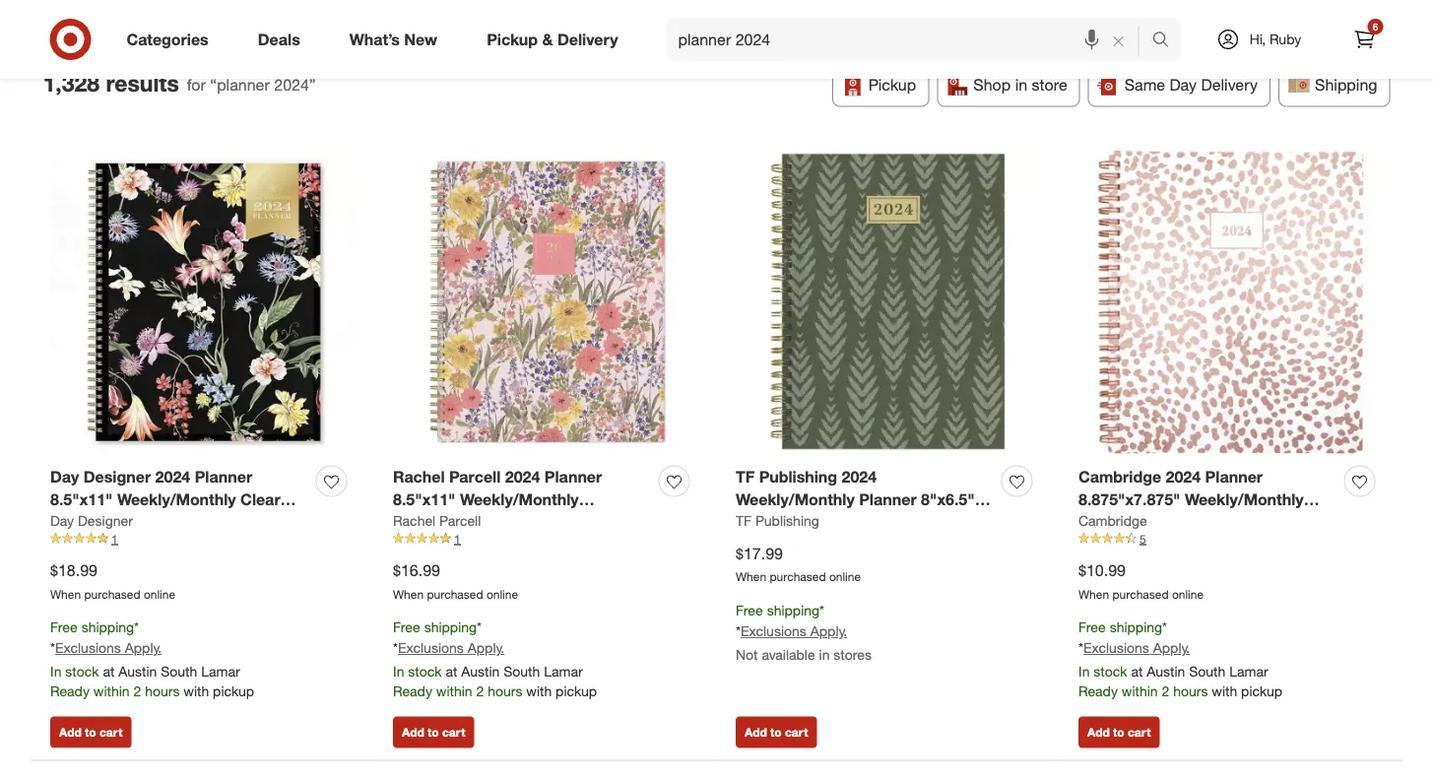 Task type: describe. For each thing, give the bounding box(es) containing it.
weekly/monthly inside tf publishing 2024 weekly/monthly planner 8"x6.5" printed garden
[[736, 490, 855, 509]]

filter button
[[43, 1, 135, 44]]

3 lamar from the left
[[1230, 663, 1269, 680]]

2024 for publishing
[[842, 467, 877, 486]]

add for $18.99
[[59, 725, 82, 740]]

shipping for $18.99
[[81, 619, 134, 636]]

planner format
[[457, 12, 565, 32]]

clear
[[241, 490, 280, 509]]

cover
[[106, 512, 150, 531]]

day designer 2024 planner 8.5"x11"  weekly/monthly clear pocket cover wild blooms black
[[50, 467, 294, 531]]

purchased for $17.99
[[770, 570, 826, 585]]

wirebound
[[393, 512, 475, 531]]

purchased for $18.99
[[84, 587, 141, 601]]

purchased for $10.99
[[1113, 587, 1169, 601]]

paper size button
[[323, 1, 432, 44]]

$18.99 when purchased online
[[50, 561, 175, 601]]

add for $17.99
[[745, 725, 767, 740]]

rachel parcell 2024 planner 8.5"x11" weekly/monthly wirebound emily pink link
[[393, 466, 651, 531]]

tf for tf publishing 2024 weekly/monthly planner 8"x6.5" printed garden
[[736, 467, 755, 486]]

south for cover
[[161, 663, 197, 680]]

add for $16.99
[[402, 725, 424, 740]]

free shipping * * exclusions apply. in stock at  austin south lamar ready within 2 hours with pickup for $10.99
[[1079, 619, 1283, 700]]

tf publishing 2024 weekly/monthly planner 8"x6.5" printed garden
[[736, 467, 975, 531]]

rose
[[1079, 512, 1118, 531]]

exclusions apply. link for $16.99
[[398, 640, 505, 657]]

calendar term button
[[881, 1, 1018, 44]]

sort button
[[143, 1, 234, 44]]

shop in store
[[974, 75, 1068, 95]]

exclusions for $18.99
[[55, 640, 121, 657]]

shipping
[[1316, 75, 1378, 95]]

day for day designer 2024 planner 8.5"x11"  weekly/monthly clear pocket cover wild blooms black
[[50, 467, 79, 486]]

* down $18.99
[[50, 640, 55, 657]]

5
[[1140, 531, 1147, 546]]

cambridge link
[[1079, 511, 1148, 530]]

same day delivery
[[1125, 75, 1258, 95]]

2 for $18.99
[[133, 683, 141, 700]]

lamar for pink
[[544, 663, 583, 680]]

new
[[404, 30, 438, 49]]

$10.99
[[1079, 561, 1126, 580]]

8"x6.5"
[[921, 490, 975, 509]]

2 for $10.99
[[1162, 683, 1170, 700]]

in for $18.99
[[50, 663, 62, 680]]

tf publishing
[[736, 512, 820, 529]]

cart for $16.99
[[442, 725, 465, 740]]

exclusions apply. link for $17.99
[[741, 623, 848, 640]]

pickup button
[[833, 64, 930, 107]]

$10.99 when purchased online
[[1079, 561, 1204, 601]]

when for $17.99
[[736, 570, 767, 585]]

delivery for pickup & delivery
[[558, 30, 618, 49]]

ruby
[[1270, 31, 1302, 48]]

6
[[1373, 20, 1379, 33]]

hours for $10.99
[[1174, 683, 1209, 700]]

tf for tf publishing
[[736, 512, 752, 529]]

term
[[966, 12, 1001, 32]]

sort
[[187, 12, 217, 32]]

deals link
[[241, 18, 325, 61]]

day designer 2024 planner 8.5"x11"  weekly/monthly clear pocket cover wild blooms black link
[[50, 466, 308, 531]]

2024 for designer
[[155, 467, 190, 486]]

paper
[[340, 12, 381, 32]]

price button
[[1025, 1, 1095, 44]]

* down $16.99
[[393, 640, 398, 657]]

free shipping * * exclusions apply. not available in stores
[[736, 602, 872, 664]]

apply. for $18.99
[[125, 640, 162, 657]]

cambridge 2024 planner 8.875"x7.875" weekly/monthly rose gold link
[[1079, 466, 1337, 531]]

austin for $18.99
[[119, 663, 157, 680]]

exclusions apply. link for $18.99
[[55, 640, 162, 657]]

to for $16.99
[[428, 725, 439, 740]]

gold
[[1122, 512, 1157, 531]]

$17.99 when purchased online
[[736, 544, 861, 585]]

3 with from the left
[[1212, 683, 1238, 700]]

$16.99
[[393, 561, 440, 580]]

in inside shop in store button
[[1016, 75, 1028, 95]]

day designer link
[[50, 511, 133, 530]]

search
[[1144, 32, 1191, 51]]

paper size
[[340, 12, 415, 32]]

same day delivery button
[[1089, 64, 1271, 107]]

pickup for cover
[[213, 683, 254, 700]]

add to cart button for $16.99
[[393, 717, 474, 748]]

parcell for rachel parcell 2024 planner 8.5"x11" weekly/monthly wirebound emily pink
[[449, 467, 501, 486]]

free for $16.99
[[393, 619, 421, 636]]

within for $18.99
[[93, 683, 130, 700]]

binding type button
[[664, 1, 789, 44]]

3 south from the left
[[1190, 663, 1226, 680]]

pickup for pickup
[[869, 75, 917, 95]]

pickup for pink
[[556, 683, 597, 700]]

rachel parcell 2024 planner 8.5"x11" weekly/monthly wirebound emily pink
[[393, 467, 602, 531]]

categories
[[127, 30, 209, 49]]

search button
[[1144, 18, 1191, 65]]

pickup for pickup & delivery
[[487, 30, 538, 49]]

calendar
[[898, 12, 962, 32]]

in inside free shipping * * exclusions apply. not available in stores
[[819, 646, 830, 664]]

shipping for $16.99
[[424, 619, 477, 636]]

with for cover
[[184, 683, 209, 700]]

add for $10.99
[[1088, 725, 1110, 740]]

type
[[739, 12, 773, 32]]

purchased for $16.99
[[427, 587, 483, 601]]

hours for $18.99
[[145, 683, 180, 700]]

day for day designer
[[50, 512, 74, 529]]

pickup & delivery
[[487, 30, 618, 49]]

free shipping * * exclusions apply. in stock at  austin south lamar ready within 2 hours with pickup for $18.99
[[50, 619, 254, 700]]

planner format button
[[440, 1, 581, 44]]

add to cart for $17.99
[[745, 725, 808, 740]]

results
[[106, 69, 179, 97]]

printed
[[736, 512, 791, 531]]

cart for $18.99
[[99, 725, 123, 740]]

austin for $10.99
[[1147, 663, 1186, 680]]

filter
[[85, 12, 120, 32]]

shop
[[974, 75, 1011, 95]]

delivery for same day delivery
[[1202, 75, 1258, 95]]

apply. for $10.99
[[1154, 640, 1191, 657]]

binding type
[[681, 12, 773, 32]]

6 link
[[1344, 18, 1387, 61]]

cambridge 2024 planner 8.875"x7.875" weekly/monthly rose gold
[[1079, 467, 1304, 531]]

rachel parcell
[[393, 512, 481, 529]]

apply. for $16.99
[[468, 640, 505, 657]]

within for $10.99
[[1122, 683, 1158, 700]]

* down the $17.99 when purchased online
[[820, 602, 825, 619]]

what's new link
[[333, 18, 462, 61]]

2024 inside cambridge 2024 planner 8.875"x7.875" weekly/monthly rose gold
[[1166, 467, 1201, 486]]

deals for deals "link"
[[258, 30, 300, 49]]

$18.99
[[50, 561, 97, 580]]

at for $16.99
[[446, 663, 458, 680]]

2024 for parcell
[[505, 467, 540, 486]]

available
[[762, 646, 816, 664]]

when for $16.99
[[393, 587, 424, 601]]

garden
[[795, 512, 850, 531]]

8.875"x7.875"
[[1079, 490, 1181, 509]]

day designer
[[50, 512, 133, 529]]

blooms
[[191, 512, 248, 531]]

pickup & delivery link
[[470, 18, 643, 61]]

* down "$10.99"
[[1079, 640, 1084, 657]]

online for emily
[[487, 587, 518, 601]]

pocket
[[50, 512, 102, 531]]

rachel for rachel parcell
[[393, 512, 436, 529]]

size
[[386, 12, 415, 32]]

when for $10.99
[[1079, 587, 1110, 601]]

south for pink
[[504, 663, 540, 680]]

lamar for cover
[[201, 663, 240, 680]]

in for $16.99
[[393, 663, 404, 680]]

shipping button
[[1279, 64, 1391, 107]]

$16.99 when purchased online
[[393, 561, 518, 601]]

online inside $10.99 when purchased online
[[1173, 587, 1204, 601]]

price
[[1042, 12, 1078, 32]]

1 for pocket
[[111, 531, 118, 546]]



Task type: locate. For each thing, give the bounding box(es) containing it.
free shipping * * exclusions apply. in stock at  austin south lamar ready within 2 hours with pickup down $18.99 when purchased online
[[50, 619, 254, 700]]

1 link for pink
[[393, 530, 698, 548]]

publishing up tf publishing
[[759, 467, 838, 486]]

2 horizontal spatial free shipping * * exclusions apply. in stock at  austin south lamar ready within 2 hours with pickup
[[1079, 619, 1283, 700]]

designer up $18.99
[[78, 512, 133, 529]]

1 1 link from the left
[[50, 530, 355, 548]]

3 2024 from the left
[[842, 467, 877, 486]]

1 horizontal spatial 1 link
[[393, 530, 698, 548]]

publishing up $17.99
[[756, 512, 820, 529]]

for
[[187, 76, 206, 95]]

purchased inside $18.99 when purchased online
[[84, 587, 141, 601]]

1 2024 from the left
[[155, 467, 190, 486]]

1 to from the left
[[85, 725, 96, 740]]

weekly/monthly inside rachel parcell 2024 planner 8.5"x11" weekly/monthly wirebound emily pink
[[460, 490, 579, 509]]

in
[[50, 663, 62, 680], [393, 663, 404, 680], [1079, 663, 1090, 680]]

rachel for rachel parcell 2024 planner 8.5"x11" weekly/monthly wirebound emily pink
[[393, 467, 445, 486]]

online down 5 link
[[1173, 587, 1204, 601]]

delivery down hi,
[[1202, 75, 1258, 95]]

0 vertical spatial day
[[1170, 75, 1197, 95]]

1 austin from the left
[[119, 663, 157, 680]]

online for garden
[[830, 570, 861, 585]]

pink
[[524, 512, 557, 531]]

3 ready from the left
[[1079, 683, 1118, 700]]

online inside the $17.99 when purchased online
[[830, 570, 861, 585]]

free shipping * * exclusions apply. in stock at  austin south lamar ready within 2 hours with pickup down $16.99 when purchased online
[[393, 619, 597, 700]]

8.5"x11" up pocket
[[50, 490, 113, 509]]

planner inside rachel parcell 2024 planner 8.5"x11" weekly/monthly wirebound emily pink
[[545, 467, 602, 486]]

add to cart for $18.99
[[59, 725, 123, 740]]

planner inside planner format button
[[457, 12, 511, 32]]

black
[[252, 512, 294, 531]]

2 1 link from the left
[[393, 530, 698, 548]]

day designer 2024 planner 8.5"x11"  weekly/monthly clear pocket cover wild blooms black image
[[50, 150, 355, 454], [50, 150, 355, 454]]

purchased down "$10.99"
[[1113, 587, 1169, 601]]

2 2 from the left
[[476, 683, 484, 700]]

not
[[736, 646, 758, 664]]

8.5"x11" up wirebound
[[393, 490, 456, 509]]

online down the emily
[[487, 587, 518, 601]]

shipping down $10.99 when purchased online
[[1110, 619, 1163, 636]]

deals for deals "button"
[[259, 12, 298, 32]]

1 horizontal spatial within
[[436, 683, 473, 700]]

exclusions down $10.99 when purchased online
[[1084, 640, 1150, 657]]

2 horizontal spatial south
[[1190, 663, 1226, 680]]

ready
[[50, 683, 90, 700], [393, 683, 433, 700], [1079, 683, 1118, 700]]

0 horizontal spatial 1 link
[[50, 530, 355, 548]]

planner
[[457, 12, 511, 32], [195, 467, 252, 486], [545, 467, 602, 486], [1206, 467, 1263, 486], [859, 490, 917, 509]]

2024"
[[274, 76, 316, 95]]

at down $10.99 when purchased online
[[1132, 663, 1143, 680]]

3 weekly/monthly from the left
[[736, 490, 855, 509]]

3 pickup from the left
[[1242, 683, 1283, 700]]

0 horizontal spatial 8.5"x11"
[[50, 490, 113, 509]]

1 vertical spatial tf
[[736, 512, 752, 529]]

0 horizontal spatial austin
[[119, 663, 157, 680]]

planner inside day designer 2024 planner 8.5"x11"  weekly/monthly clear pocket cover wild blooms black
[[195, 467, 252, 486]]

tf inside "link"
[[736, 512, 752, 529]]

3 hours from the left
[[1174, 683, 1209, 700]]

0 horizontal spatial south
[[161, 663, 197, 680]]

publishing inside "link"
[[756, 512, 820, 529]]

rachel inside the rachel parcell link
[[393, 512, 436, 529]]

1
[[111, 531, 118, 546], [454, 531, 461, 546]]

rachel inside rachel parcell 2024 planner 8.5"x11" weekly/monthly wirebound emily pink
[[393, 467, 445, 486]]

rachel parcell 2024 planner 8.5"x11" weekly/monthly wirebound emily pink image
[[393, 150, 698, 454], [393, 150, 698, 454]]

8.5"x11" inside day designer 2024 planner 8.5"x11"  weekly/monthly clear pocket cover wild blooms black
[[50, 490, 113, 509]]

free shipping * * exclusions apply. in stock at  austin south lamar ready within 2 hours with pickup down $10.99 when purchased online
[[1079, 619, 1283, 700]]

1 1 from the left
[[111, 531, 118, 546]]

publishing for tf publishing 2024 weekly/monthly planner 8"x6.5" printed garden
[[759, 467, 838, 486]]

0 vertical spatial pickup
[[487, 30, 538, 49]]

2 lamar from the left
[[544, 663, 583, 680]]

1 hours from the left
[[145, 683, 180, 700]]

3 stock from the left
[[1094, 663, 1128, 680]]

1 cart from the left
[[99, 725, 123, 740]]

2 south from the left
[[504, 663, 540, 680]]

1 ready from the left
[[50, 683, 90, 700]]

1 horizontal spatial lamar
[[544, 663, 583, 680]]

to for $17.99
[[771, 725, 782, 740]]

pickup inside button
[[869, 75, 917, 95]]

2024 up garden
[[842, 467, 877, 486]]

store
[[1032, 75, 1068, 95]]

within
[[93, 683, 130, 700], [436, 683, 473, 700], [1122, 683, 1158, 700]]

0 horizontal spatial delivery
[[558, 30, 618, 49]]

deals
[[259, 12, 298, 32], [258, 30, 300, 49]]

1 free shipping * * exclusions apply. in stock at  austin south lamar ready within 2 hours with pickup from the left
[[50, 619, 254, 700]]

2 at from the left
[[446, 663, 458, 680]]

what's
[[350, 30, 400, 49]]

day up pocket
[[50, 467, 79, 486]]

in left store
[[1016, 75, 1028, 95]]

0 vertical spatial parcell
[[449, 467, 501, 486]]

shipping inside free shipping * * exclusions apply. not available in stores
[[767, 602, 820, 619]]

weekly/monthly up 5 link
[[1185, 490, 1304, 509]]

1 with from the left
[[184, 683, 209, 700]]

1 vertical spatial delivery
[[1202, 75, 1258, 95]]

2 add from the left
[[402, 725, 424, 740]]

4 2024 from the left
[[1166, 467, 1201, 486]]

ready for $18.99
[[50, 683, 90, 700]]

weekly/monthly inside day designer 2024 planner 8.5"x11"  weekly/monthly clear pocket cover wild blooms black
[[117, 490, 236, 509]]

1 stock from the left
[[65, 663, 99, 680]]

cart for $17.99
[[785, 725, 808, 740]]

0 horizontal spatial within
[[93, 683, 130, 700]]

$17.99
[[736, 544, 783, 563]]

exclusions for $17.99
[[741, 623, 807, 640]]

2 weekly/monthly from the left
[[460, 490, 579, 509]]

planner up clear at the left of the page
[[195, 467, 252, 486]]

exclusions apply. link down $10.99 when purchased online
[[1084, 640, 1191, 657]]

2 vertical spatial day
[[50, 512, 74, 529]]

apply.
[[811, 623, 848, 640], [125, 640, 162, 657], [468, 640, 505, 657], [1154, 640, 1191, 657]]

add
[[59, 725, 82, 740], [402, 725, 424, 740], [745, 725, 767, 740], [1088, 725, 1110, 740]]

planner left format
[[457, 12, 511, 32]]

2 to from the left
[[428, 725, 439, 740]]

0 vertical spatial publishing
[[759, 467, 838, 486]]

2 horizontal spatial in
[[1079, 663, 1090, 680]]

2 horizontal spatial hours
[[1174, 683, 1209, 700]]

4 add to cart from the left
[[1088, 725, 1151, 740]]

shipping down $16.99 when purchased online
[[424, 619, 477, 636]]

2 add to cart from the left
[[402, 725, 465, 740]]

designer up cover on the bottom left of the page
[[83, 467, 151, 486]]

pickup down what can we help you find? suggestions appear below search field
[[869, 75, 917, 95]]

with for pink
[[527, 683, 552, 700]]

deals button
[[242, 1, 315, 44]]

1 tf from the top
[[736, 467, 755, 486]]

designer for day designer 2024 planner 8.5"x11"  weekly/monthly clear pocket cover wild blooms black
[[83, 467, 151, 486]]

1 vertical spatial cambridge
[[1079, 512, 1148, 529]]

8.5"x11" for day
[[50, 490, 113, 509]]

emily
[[479, 512, 520, 531]]

3 2 from the left
[[1162, 683, 1170, 700]]

2 2024 from the left
[[505, 467, 540, 486]]

2 for $16.99
[[476, 683, 484, 700]]

2
[[133, 683, 141, 700], [476, 683, 484, 700], [1162, 683, 1170, 700]]

online down wild
[[144, 587, 175, 601]]

0 horizontal spatial lamar
[[201, 663, 240, 680]]

pickup
[[487, 30, 538, 49], [869, 75, 917, 95]]

austin for $16.99
[[461, 663, 500, 680]]

categories link
[[110, 18, 233, 61]]

1 horizontal spatial 8.5"x11"
[[393, 490, 456, 509]]

1 horizontal spatial in
[[1016, 75, 1028, 95]]

2 pickup from the left
[[556, 683, 597, 700]]

same
[[1125, 75, 1166, 95]]

4 add from the left
[[1088, 725, 1110, 740]]

shipping up available
[[767, 602, 820, 619]]

within for $16.99
[[436, 683, 473, 700]]

0 horizontal spatial stock
[[65, 663, 99, 680]]

0 horizontal spatial hours
[[145, 683, 180, 700]]

exclusions for $16.99
[[398, 640, 464, 657]]

exclusions apply. link for $10.99
[[1084, 640, 1191, 657]]

2 rachel from the top
[[393, 512, 436, 529]]

online down garden
[[830, 570, 861, 585]]

2024 up 8.875"x7.875"
[[1166, 467, 1201, 486]]

designer
[[83, 467, 151, 486], [78, 512, 133, 529]]

at for $10.99
[[1132, 663, 1143, 680]]

0 vertical spatial designer
[[83, 467, 151, 486]]

0 vertical spatial rachel
[[393, 467, 445, 486]]

to for $18.99
[[85, 725, 96, 740]]

hi, ruby
[[1250, 31, 1302, 48]]

1 8.5"x11" from the left
[[50, 490, 113, 509]]

stock down $10.99 when purchased online
[[1094, 663, 1128, 680]]

1 at from the left
[[103, 663, 115, 680]]

3 add to cart from the left
[[745, 725, 808, 740]]

shipping down $18.99 when purchased online
[[81, 619, 134, 636]]

hours
[[145, 683, 180, 700], [488, 683, 523, 700], [1174, 683, 1209, 700]]

1 horizontal spatial ready
[[393, 683, 433, 700]]

2 free shipping * * exclusions apply. in stock at  austin south lamar ready within 2 hours with pickup from the left
[[393, 619, 597, 700]]

deals inside deals "button"
[[259, 12, 298, 32]]

tf publishing link
[[736, 511, 820, 530]]

purchased down $18.99
[[84, 587, 141, 601]]

0 vertical spatial in
[[1016, 75, 1028, 95]]

0 vertical spatial tf
[[736, 467, 755, 486]]

pickup left & at left top
[[487, 30, 538, 49]]

2024 up 'pink'
[[505, 467, 540, 486]]

stores
[[834, 646, 872, 664]]

0 vertical spatial cambridge
[[1079, 467, 1162, 486]]

1 lamar from the left
[[201, 663, 240, 680]]

1 vertical spatial publishing
[[756, 512, 820, 529]]

exclusions down $18.99 when purchased online
[[55, 640, 121, 657]]

add to cart button for $18.99
[[50, 717, 131, 748]]

0 horizontal spatial pickup
[[213, 683, 254, 700]]

planner left 8"x6.5" on the right bottom of the page
[[859, 490, 917, 509]]

exclusions apply. link up available
[[741, 623, 848, 640]]

* down $18.99 when purchased online
[[134, 619, 139, 636]]

4 to from the left
[[1114, 725, 1125, 740]]

8.5"x11" inside rachel parcell 2024 planner 8.5"x11" weekly/monthly wirebound emily pink
[[393, 490, 456, 509]]

in for $10.99
[[1079, 663, 1090, 680]]

0 horizontal spatial 2
[[133, 683, 141, 700]]

shipping for $17.99
[[767, 602, 820, 619]]

publishing
[[759, 467, 838, 486], [756, 512, 820, 529]]

ready for $10.99
[[1079, 683, 1118, 700]]

shop in store button
[[937, 64, 1081, 107]]

1 horizontal spatial austin
[[461, 663, 500, 680]]

3 add from the left
[[745, 725, 767, 740]]

0 horizontal spatial ready
[[50, 683, 90, 700]]

stock down $16.99 when purchased online
[[408, 663, 442, 680]]

2024 inside rachel parcell 2024 planner 8.5"x11" weekly/monthly wirebound emily pink
[[505, 467, 540, 486]]

1 horizontal spatial delivery
[[1202, 75, 1258, 95]]

2 ready from the left
[[393, 683, 433, 700]]

cambridge for cambridge 2024 planner 8.875"x7.875" weekly/monthly rose gold
[[1079, 467, 1162, 486]]

2024 inside day designer 2024 planner 8.5"x11"  weekly/monthly clear pocket cover wild blooms black
[[155, 467, 190, 486]]

day right "same"
[[1170, 75, 1197, 95]]

when inside $10.99 when purchased online
[[1079, 587, 1110, 601]]

to
[[85, 725, 96, 740], [428, 725, 439, 740], [771, 725, 782, 740], [1114, 725, 1125, 740]]

3 in from the left
[[1079, 663, 1090, 680]]

1,328 results for "planner 2024"
[[43, 69, 316, 97]]

free down $18.99
[[50, 619, 78, 636]]

* down $10.99 when purchased online
[[1163, 619, 1168, 636]]

online inside $18.99 when purchased online
[[144, 587, 175, 601]]

purchased inside $10.99 when purchased online
[[1113, 587, 1169, 601]]

* up not
[[736, 623, 741, 640]]

2 in from the left
[[393, 663, 404, 680]]

0 horizontal spatial in
[[819, 646, 830, 664]]

lamar
[[201, 663, 240, 680], [544, 663, 583, 680], [1230, 663, 1269, 680]]

ready for $16.99
[[393, 683, 433, 700]]

planner inside tf publishing 2024 weekly/monthly planner 8"x6.5" printed garden
[[859, 490, 917, 509]]

2 austin from the left
[[461, 663, 500, 680]]

austin down $16.99 when purchased online
[[461, 663, 500, 680]]

south
[[161, 663, 197, 680], [504, 663, 540, 680], [1190, 663, 1226, 680]]

purchased inside $16.99 when purchased online
[[427, 587, 483, 601]]

What can we help you find? suggestions appear below search field
[[667, 18, 1157, 61]]

cambridge 2024 planner 8.875"x7.875" weekly/monthly rose gold image
[[1079, 150, 1384, 454], [1079, 150, 1384, 454]]

"planner
[[210, 76, 270, 95]]

2 horizontal spatial 2
[[1162, 683, 1170, 700]]

8.5"x11"
[[50, 490, 113, 509], [393, 490, 456, 509]]

rachel parcell link
[[393, 511, 481, 530]]

when down $16.99
[[393, 587, 424, 601]]

planner up 5 link
[[1206, 467, 1263, 486]]

1 horizontal spatial free shipping * * exclusions apply. in stock at  austin south lamar ready within 2 hours with pickup
[[393, 619, 597, 700]]

3 cart from the left
[[785, 725, 808, 740]]

brand
[[814, 12, 856, 32]]

delivery
[[558, 30, 618, 49], [1202, 75, 1258, 95]]

tf publishing 2024 weekly/monthly planner 8"x6.5" printed garden link
[[736, 466, 994, 531]]

2 horizontal spatial ready
[[1079, 683, 1118, 700]]

1 vertical spatial in
[[819, 646, 830, 664]]

free for $18.99
[[50, 619, 78, 636]]

online inside $16.99 when purchased online
[[487, 587, 518, 601]]

0 horizontal spatial free shipping * * exclusions apply. in stock at  austin south lamar ready within 2 hours with pickup
[[50, 619, 254, 700]]

exclusions
[[741, 623, 807, 640], [55, 640, 121, 657], [398, 640, 464, 657], [1084, 640, 1150, 657]]

1 add to cart from the left
[[59, 725, 123, 740]]

add to cart for $16.99
[[402, 725, 465, 740]]

1 horizontal spatial 1
[[454, 531, 461, 546]]

parcell inside rachel parcell 2024 planner 8.5"x11" weekly/monthly wirebound emily pink
[[449, 467, 501, 486]]

online for pocket
[[144, 587, 175, 601]]

tf up printed
[[736, 467, 755, 486]]

1 down day designer link
[[111, 531, 118, 546]]

1 horizontal spatial hours
[[488, 683, 523, 700]]

in
[[1016, 75, 1028, 95], [819, 646, 830, 664]]

2 tf from the top
[[736, 512, 752, 529]]

when down "$10.99"
[[1079, 587, 1110, 601]]

purchased down $17.99
[[770, 570, 826, 585]]

add to cart button
[[50, 717, 131, 748], [393, 717, 474, 748], [736, 717, 817, 748], [1079, 717, 1160, 748]]

purchased inside the $17.99 when purchased online
[[770, 570, 826, 585]]

when down $18.99
[[50, 587, 81, 601]]

0 horizontal spatial at
[[103, 663, 115, 680]]

free inside free shipping * * exclusions apply. not available in stores
[[736, 602, 763, 619]]

day inside day designer 2024 planner 8.5"x11"  weekly/monthly clear pocket cover wild blooms black
[[50, 467, 79, 486]]

2024
[[155, 467, 190, 486], [505, 467, 540, 486], [842, 467, 877, 486], [1166, 467, 1201, 486]]

4 weekly/monthly from the left
[[1185, 490, 1304, 509]]

cart for $10.99
[[1128, 725, 1151, 740]]

exclusions up available
[[741, 623, 807, 640]]

1 horizontal spatial pickup
[[556, 683, 597, 700]]

1 vertical spatial pickup
[[869, 75, 917, 95]]

stock for $16.99
[[408, 663, 442, 680]]

1 horizontal spatial with
[[527, 683, 552, 700]]

1 pickup from the left
[[213, 683, 254, 700]]

1 link for cover
[[50, 530, 355, 548]]

3 austin from the left
[[1147, 663, 1186, 680]]

3 free shipping * * exclusions apply. in stock at  austin south lamar ready within 2 hours with pickup from the left
[[1079, 619, 1283, 700]]

weekly/monthly up tf publishing
[[736, 490, 855, 509]]

austin down $10.99 when purchased online
[[1147, 663, 1186, 680]]

1 horizontal spatial in
[[393, 663, 404, 680]]

exclusions down $16.99 when purchased online
[[398, 640, 464, 657]]

day up $18.99
[[50, 512, 74, 529]]

apply. down $16.99 when purchased online
[[468, 640, 505, 657]]

free up not
[[736, 602, 763, 619]]

free for $17.99
[[736, 602, 763, 619]]

publishing for tf publishing
[[756, 512, 820, 529]]

shipping
[[767, 602, 820, 619], [81, 619, 134, 636], [424, 619, 477, 636], [1110, 619, 1163, 636]]

hi,
[[1250, 31, 1266, 48]]

2 horizontal spatial lamar
[[1230, 663, 1269, 680]]

apply. down $10.99 when purchased online
[[1154, 640, 1191, 657]]

2 within from the left
[[436, 683, 473, 700]]

add to cart for $10.99
[[1088, 725, 1151, 740]]

2 with from the left
[[527, 683, 552, 700]]

2 horizontal spatial within
[[1122, 683, 1158, 700]]

designer for day designer
[[78, 512, 133, 529]]

2 8.5"x11" from the left
[[393, 490, 456, 509]]

exclusions for $10.99
[[1084, 640, 1150, 657]]

apply. down $18.99 when purchased online
[[125, 640, 162, 657]]

3 add to cart button from the left
[[736, 717, 817, 748]]

in left stores
[[819, 646, 830, 664]]

calendar term
[[898, 12, 1001, 32]]

0 horizontal spatial in
[[50, 663, 62, 680]]

1 vertical spatial rachel
[[393, 512, 436, 529]]

1 horizontal spatial pickup
[[869, 75, 917, 95]]

exclusions apply. link down $16.99 when purchased online
[[398, 640, 505, 657]]

delivery inside button
[[1202, 75, 1258, 95]]

weekly/monthly up the emily
[[460, 490, 579, 509]]

1 2 from the left
[[133, 683, 141, 700]]

day inside button
[[1170, 75, 1197, 95]]

binding
[[681, 12, 735, 32]]

stock for $10.99
[[1094, 663, 1128, 680]]

2 cart from the left
[[442, 725, 465, 740]]

free for $10.99
[[1079, 619, 1106, 636]]

8.5"x11" for rachel
[[393, 490, 456, 509]]

weekly/monthly inside cambridge 2024 planner 8.875"x7.875" weekly/monthly rose gold
[[1185, 490, 1304, 509]]

planner inside cambridge 2024 planner 8.875"x7.875" weekly/monthly rose gold
[[1206, 467, 1263, 486]]

publishing inside tf publishing 2024 weekly/monthly planner 8"x6.5" printed garden
[[759, 467, 838, 486]]

free down $16.99
[[393, 619, 421, 636]]

stock for $18.99
[[65, 663, 99, 680]]

add to cart button for $17.99
[[736, 717, 817, 748]]

3 within from the left
[[1122, 683, 1158, 700]]

exclusions apply. link down $18.99 when purchased online
[[55, 640, 162, 657]]

1 vertical spatial parcell
[[440, 512, 481, 529]]

exclusions inside free shipping * * exclusions apply. not available in stores
[[741, 623, 807, 640]]

1 add from the left
[[59, 725, 82, 740]]

1,328
[[43, 69, 100, 97]]

tf inside tf publishing 2024 weekly/monthly planner 8"x6.5" printed garden
[[736, 467, 755, 486]]

2 horizontal spatial with
[[1212, 683, 1238, 700]]

brand button
[[797, 1, 873, 44]]

0 horizontal spatial 1
[[111, 531, 118, 546]]

1 add to cart button from the left
[[50, 717, 131, 748]]

designer inside day designer 2024 planner 8.5"x11"  weekly/monthly clear pocket cover wild blooms black
[[83, 467, 151, 486]]

2 horizontal spatial stock
[[1094, 663, 1128, 680]]

2 horizontal spatial austin
[[1147, 663, 1186, 680]]

2 hours from the left
[[488, 683, 523, 700]]

1 in from the left
[[50, 663, 62, 680]]

delivery right & at left top
[[558, 30, 618, 49]]

tf up $17.99
[[736, 512, 752, 529]]

1 horizontal spatial 2
[[476, 683, 484, 700]]

stock
[[65, 663, 99, 680], [408, 663, 442, 680], [1094, 663, 1128, 680]]

tf publishing 2024 weekly/monthly planner 8"x6.5" printed garden image
[[736, 150, 1041, 454], [736, 150, 1041, 454]]

cambridge inside cambridge 2024 planner 8.875"x7.875" weekly/monthly rose gold
[[1079, 467, 1162, 486]]

0 vertical spatial delivery
[[558, 30, 618, 49]]

rachel up $16.99
[[393, 512, 436, 529]]

1 horizontal spatial at
[[446, 663, 458, 680]]

2 horizontal spatial at
[[1132, 663, 1143, 680]]

1 for emily
[[454, 531, 461, 546]]

2024 inside tf publishing 2024 weekly/monthly planner 8"x6.5" printed garden
[[842, 467, 877, 486]]

1 vertical spatial designer
[[78, 512, 133, 529]]

* down $16.99 when purchased online
[[477, 619, 482, 636]]

at down $16.99 when purchased online
[[446, 663, 458, 680]]

austin
[[119, 663, 157, 680], [461, 663, 500, 680], [1147, 663, 1186, 680]]

&
[[542, 30, 553, 49]]

2 add to cart button from the left
[[393, 717, 474, 748]]

1 cambridge from the top
[[1079, 467, 1162, 486]]

at for $18.99
[[103, 663, 115, 680]]

0 horizontal spatial with
[[184, 683, 209, 700]]

1 horizontal spatial south
[[504, 663, 540, 680]]

apply. inside free shipping * * exclusions apply. not available in stores
[[811, 623, 848, 640]]

1 rachel from the top
[[393, 467, 445, 486]]

when inside $16.99 when purchased online
[[393, 587, 424, 601]]

3 at from the left
[[1132, 663, 1143, 680]]

when inside $18.99 when purchased online
[[50, 587, 81, 601]]

4 cart from the left
[[1128, 725, 1151, 740]]

planner up 'pink'
[[545, 467, 602, 486]]

1 within from the left
[[93, 683, 130, 700]]

1 down the rachel parcell link
[[454, 531, 461, 546]]

3 to from the left
[[771, 725, 782, 740]]

1 weekly/monthly from the left
[[117, 490, 236, 509]]

5 link
[[1079, 530, 1384, 548]]

when
[[736, 570, 767, 585], [50, 587, 81, 601], [393, 587, 424, 601], [1079, 587, 1110, 601]]

2 stock from the left
[[408, 663, 442, 680]]

1 vertical spatial day
[[50, 467, 79, 486]]

purchased down $16.99
[[427, 587, 483, 601]]

2 1 from the left
[[454, 531, 461, 546]]

apply. up stores
[[811, 623, 848, 640]]

add to cart button for $10.99
[[1079, 717, 1160, 748]]

apply. for $17.99
[[811, 623, 848, 640]]

to for $10.99
[[1114, 725, 1125, 740]]

cambridge up 8.875"x7.875"
[[1079, 467, 1162, 486]]

when inside the $17.99 when purchased online
[[736, 570, 767, 585]]

online
[[830, 570, 861, 585], [144, 587, 175, 601], [487, 587, 518, 601], [1173, 587, 1204, 601]]

stock down $18.99 when purchased online
[[65, 663, 99, 680]]

1 horizontal spatial stock
[[408, 663, 442, 680]]

rachel
[[393, 467, 445, 486], [393, 512, 436, 529]]

cambridge down 8.875"x7.875"
[[1079, 512, 1148, 529]]

2 horizontal spatial pickup
[[1242, 683, 1283, 700]]

free
[[736, 602, 763, 619], [50, 619, 78, 636], [393, 619, 421, 636], [1079, 619, 1106, 636]]

2 cambridge from the top
[[1079, 512, 1148, 529]]

0 horizontal spatial pickup
[[487, 30, 538, 49]]

rachel up rachel parcell
[[393, 467, 445, 486]]

free shipping * * exclusions apply. in stock at  austin south lamar ready within 2 hours with pickup for $16.99
[[393, 619, 597, 700]]

at down $18.99 when purchased online
[[103, 663, 115, 680]]

when for $18.99
[[50, 587, 81, 601]]

austin down $18.99 when purchased online
[[119, 663, 157, 680]]

deals inside deals "link"
[[258, 30, 300, 49]]

shipping for $10.99
[[1110, 619, 1163, 636]]

format
[[515, 12, 565, 32]]

weekly/monthly
[[117, 490, 236, 509], [460, 490, 579, 509], [736, 490, 855, 509], [1185, 490, 1304, 509]]

wild
[[155, 512, 187, 531]]

when down $17.99
[[736, 570, 767, 585]]

1 south from the left
[[161, 663, 197, 680]]

hours for $16.99
[[488, 683, 523, 700]]

free down "$10.99"
[[1079, 619, 1106, 636]]

weekly/monthly up wild
[[117, 490, 236, 509]]

4 add to cart button from the left
[[1079, 717, 1160, 748]]

*
[[820, 602, 825, 619], [134, 619, 139, 636], [477, 619, 482, 636], [1163, 619, 1168, 636], [736, 623, 741, 640], [50, 640, 55, 657], [393, 640, 398, 657], [1079, 640, 1084, 657]]

what's new
[[350, 30, 438, 49]]

2024 up wild
[[155, 467, 190, 486]]

cambridge
[[1079, 467, 1162, 486], [1079, 512, 1148, 529]]



Task type: vqa. For each thing, say whether or not it's contained in the screenshot.


